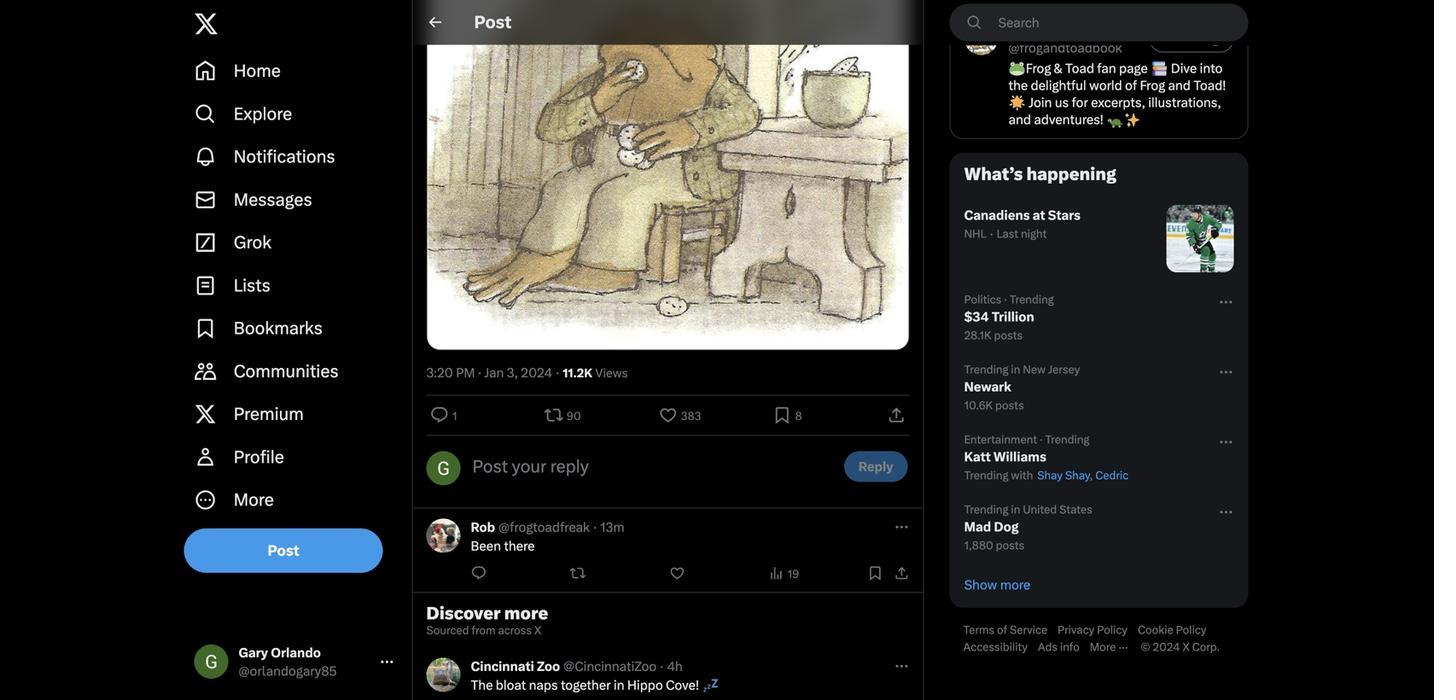 Task type: vqa. For each thing, say whether or not it's contained in the screenshot.


Task type: locate. For each thing, give the bounding box(es) containing it.
1 horizontal spatial 2024
[[1153, 641, 1181, 654]]

1 vertical spatial in
[[1011, 503, 1021, 516]]

profile
[[234, 447, 284, 467]]

frog inside frog and toad @frogandtoadbook
[[1009, 22, 1036, 37]]

toad
[[1065, 22, 1095, 37], [1066, 61, 1095, 76]]

of up accessibility link
[[997, 623, 1008, 637]]

in down @cincinnatizoo "link"
[[614, 678, 625, 693]]

1,880
[[965, 539, 994, 552]]

of
[[1126, 78, 1138, 93], [997, 623, 1008, 637]]

1 horizontal spatial and
[[1039, 22, 1062, 37]]

frog up '🐸' 'image'
[[1009, 22, 1036, 37]]

from
[[472, 624, 496, 637]]

views
[[596, 366, 628, 380]]

policy up more dropdown button at bottom
[[1098, 623, 1128, 637]]

frog & toad fan page
[[1026, 61, 1151, 76]]

gary
[[239, 645, 268, 661]]

accessibility link
[[964, 641, 1038, 654]]

more inside show more link
[[1001, 577, 1031, 593]]

more right from at bottom
[[504, 603, 548, 624]]

2024 inside footer navigation
[[1153, 641, 1181, 654]]

explore link
[[184, 92, 405, 135]]

discover more sourced from across x
[[427, 603, 548, 637]]

cove!
[[666, 678, 699, 693]]

trending inside trending in united states mad dog 1,880 posts
[[965, 503, 1009, 516]]

join
[[1029, 95, 1053, 110]]

1 horizontal spatial policy
[[1177, 623, 1207, 637]]

0 vertical spatial in
[[1011, 363, 1021, 376]]

0 horizontal spatial x
[[535, 624, 542, 637]]

1 vertical spatial more
[[504, 603, 548, 624]]

at
[[1033, 208, 1046, 223]]

1 vertical spatial of
[[997, 623, 1008, 637]]

night
[[1021, 227, 1047, 240]]

zoo
[[537, 659, 560, 674]]

of inside footer navigation
[[997, 623, 1008, 637]]

posts inside trending in united states mad dog 1,880 posts
[[996, 539, 1025, 552]]

newark
[[965, 379, 1012, 395]]

0 horizontal spatial and
[[1009, 112, 1032, 127]]

1 horizontal spatial of
[[1126, 78, 1138, 93]]

in
[[1011, 363, 1021, 376], [1011, 503, 1021, 516], [614, 678, 625, 693]]

what's
[[965, 164, 1023, 185]]

0 vertical spatial more
[[234, 490, 274, 510]]

terms
[[964, 623, 995, 637]]

8
[[796, 409, 802, 423]]

· up "williams"
[[1040, 433, 1043, 446]]

1 vertical spatial toad
[[1066, 61, 1095, 76]]

cookie
[[1138, 623, 1174, 637]]

explore
[[234, 104, 292, 124]]

frog for frog and toad @frogandtoadbook
[[1009, 22, 1036, 37]]

0 vertical spatial frog
[[1009, 22, 1036, 37]]

🐢 image
[[1108, 112, 1123, 128]]

🌟 image
[[1010, 95, 1025, 111]]

©
[[1141, 641, 1151, 654]]

trending
[[1010, 293, 1054, 306], [965, 363, 1009, 376], [1046, 433, 1090, 446], [965, 469, 1009, 482], [965, 503, 1009, 516]]

✨ image
[[1125, 112, 1141, 128]]

in for mad dog
[[1011, 503, 1021, 516]]

0 vertical spatial post
[[474, 12, 512, 32]]

messages link
[[184, 178, 405, 221]]

x right across
[[535, 624, 542, 637]]

been there
[[471, 538, 535, 554]]

cookie policy link
[[1138, 623, 1217, 637]]

2 vertical spatial frog
[[1141, 78, 1166, 93]]

3:20 pm · jan 3, 2024 · 11.2k views
[[427, 365, 628, 380]]

0 horizontal spatial shay
[[1038, 469, 1063, 482]]

2 horizontal spatial and
[[1169, 78, 1191, 93]]

trending up mad at the right
[[965, 503, 1009, 516]]

1 horizontal spatial more
[[1001, 577, 1031, 593]]

policy inside cookie policy accessibility
[[1177, 623, 1207, 637]]

0 vertical spatial of
[[1126, 78, 1138, 93]]

1 policy from the left
[[1098, 623, 1128, 637]]

jersey
[[1049, 363, 1081, 376]]

shay shay link
[[1036, 469, 1090, 482]]

2024
[[521, 365, 553, 380], [1153, 641, 1181, 654]]

more inside discover more sourced from across x
[[504, 603, 548, 624]]

2024 right '3,'
[[521, 365, 553, 380]]

rob link
[[471, 519, 495, 536]]

more right show
[[1001, 577, 1031, 593]]

in inside trending in united states mad dog 1,880 posts
[[1011, 503, 1021, 516]]

post link
[[184, 528, 383, 573]]

primary navigation
[[184, 50, 405, 522]]

frog and toad @frogandtoadbook
[[1009, 22, 1123, 56]]

and inside frog and toad @frogandtoadbook
[[1039, 22, 1062, 37]]

toad inside frog and toad @frogandtoadbook
[[1065, 22, 1095, 37]]

lists
[[234, 275, 271, 296]]

united
[[1023, 503, 1057, 516]]

and up "@frogandtoadbook"
[[1039, 22, 1062, 37]]

ads info link
[[1038, 641, 1090, 654]]

reply
[[551, 456, 589, 477]]

rob @frogtoadfreak · 13m
[[471, 520, 625, 535]]

1 horizontal spatial more
[[1090, 641, 1117, 654]]

Search query text field
[[989, 5, 1248, 41]]

1 vertical spatial more
[[1090, 641, 1117, 654]]

post
[[474, 12, 512, 32], [473, 456, 508, 477], [268, 542, 299, 559]]

0 horizontal spatial policy
[[1098, 623, 1128, 637]]

1 horizontal spatial shay
[[1066, 469, 1090, 482]]

posts inside trending in new jersey newark 10.6k posts
[[996, 399, 1025, 412]]

trending in united states mad dog 1,880 posts
[[965, 503, 1093, 552]]

of down the 'page'
[[1126, 78, 1138, 93]]

1 vertical spatial 2024
[[1153, 641, 1181, 654]]

posts down trillion at the right of page
[[995, 329, 1023, 342]]

19 link
[[769, 565, 803, 582]]

happening
[[1027, 164, 1117, 185]]

,
[[1090, 469, 1093, 482]]

discover
[[427, 603, 501, 624]]

posts for newark
[[996, 399, 1025, 412]]

more down profile in the bottom of the page
[[234, 490, 274, 510]]

0 vertical spatial posts
[[995, 329, 1023, 342]]

1 vertical spatial x
[[1183, 641, 1190, 654]]

shay
[[1038, 469, 1063, 482], [1066, 469, 1090, 482]]

0 vertical spatial and
[[1039, 22, 1062, 37]]

toad up "@frogandtoadbook"
[[1065, 22, 1095, 37]]

notifications
[[234, 147, 335, 167]]

· left "last"
[[990, 226, 994, 242]]

katt
[[965, 449, 991, 465]]

and down dive
[[1169, 78, 1191, 93]]

more for show
[[1001, 577, 1031, 593]]

·
[[990, 226, 994, 242], [1005, 293, 1008, 306], [478, 365, 482, 380], [556, 365, 560, 380], [1040, 433, 1043, 446], [594, 520, 597, 535], [660, 659, 664, 674]]

premium link
[[184, 393, 405, 436]]

posts down dog
[[996, 539, 1025, 552]]

toad right &
[[1066, 61, 1095, 76]]

1 vertical spatial post
[[473, 456, 508, 477]]

3:20
[[427, 365, 453, 380]]

dive into the delightful world of frog and toad!
[[1009, 61, 1227, 93]]

2 policy from the left
[[1177, 623, 1207, 637]]

more down the privacy policy link
[[1090, 641, 1117, 654]]

posts inside the politics · trending $34 trillion 28.1k posts
[[995, 329, 1023, 342]]

reply button
[[844, 451, 908, 482]]

trending inside the politics · trending $34 trillion 28.1k posts
[[1010, 293, 1054, 306]]

info
[[1061, 641, 1080, 654]]

2 vertical spatial posts
[[996, 539, 1025, 552]]

trillion
[[992, 309, 1035, 325]]

stars
[[1048, 208, 1081, 223]]

0 vertical spatial toad
[[1065, 22, 1095, 37]]

more inside dropdown button
[[1090, 641, 1117, 654]]

trending in new jersey newark 10.6k posts
[[965, 363, 1081, 412]]

📚 image
[[1152, 61, 1168, 76]]

1 horizontal spatial x
[[1183, 641, 1190, 654]]

0 vertical spatial more
[[1001, 577, 1031, 593]]

in up dog
[[1011, 503, 1021, 516]]

0 horizontal spatial more
[[504, 603, 548, 624]]

home
[[234, 61, 281, 81]]

posts down newark
[[996, 399, 1025, 412]]

x down cookie policy link
[[1183, 641, 1190, 654]]

and down 🌟 image
[[1009, 112, 1032, 127]]

1 vertical spatial posts
[[996, 399, 1025, 412]]

into
[[1200, 61, 1223, 76]]

more
[[1001, 577, 1031, 593], [504, 603, 548, 624]]

trending up newark
[[965, 363, 1009, 376]]

new
[[1023, 363, 1046, 376]]

2 vertical spatial and
[[1009, 112, 1032, 127]]

frog down 📚 image
[[1141, 78, 1166, 93]]

policy up © 2024 x corp.
[[1177, 623, 1207, 637]]

more inside popup button
[[234, 490, 274, 510]]

· up trillion at the right of page
[[1005, 293, 1008, 306]]

cookie policy accessibility
[[964, 623, 1207, 654]]

posts for trillion
[[995, 329, 1023, 342]]

3:20 pm · jan 3, 2024 link
[[427, 364, 553, 381]]

in inside trending in new jersey newark 10.6k posts
[[1011, 363, 1021, 376]]

1 vertical spatial frog
[[1026, 61, 1052, 76]]

2 shay from the left
[[1066, 469, 1090, 482]]

shay right with
[[1038, 469, 1063, 482]]

trending up trillion at the right of page
[[1010, 293, 1054, 306]]

the bloat naps together in hippo cove!
[[471, 678, 702, 693]]

shay up 'states'
[[1066, 469, 1090, 482]]

naps
[[529, 678, 558, 693]]

1 vertical spatial and
[[1169, 78, 1191, 93]]

in left "new"
[[1011, 363, 1021, 376]]

0 vertical spatial x
[[535, 624, 542, 637]]

0 horizontal spatial more
[[234, 490, 274, 510]]

1 reply, 90 reposts, 383 likes, 8 bookmarks, 11499 views group
[[427, 395, 910, 436]]

90 button
[[544, 396, 585, 435]]

2024 down cookie policy link
[[1153, 641, 1181, 654]]

0 horizontal spatial of
[[997, 623, 1008, 637]]

frog left &
[[1026, 61, 1052, 76]]

adventures!
[[1034, 112, 1104, 127]]

1 button
[[430, 396, 461, 435]]

0 horizontal spatial 2024
[[521, 365, 553, 380]]

&
[[1054, 61, 1063, 76]]

policy for privacy policy
[[1098, 623, 1128, 637]]



Task type: describe. For each thing, give the bounding box(es) containing it.
cincinnati zoo @cincinnatizoo · 4h
[[471, 659, 683, 674]]

communities
[[234, 361, 339, 382]]

2 vertical spatial post
[[268, 542, 299, 559]]

$34
[[965, 309, 989, 325]]

4h link
[[667, 658, 683, 675]]

world
[[1090, 78, 1123, 93]]

delightful
[[1031, 78, 1087, 93]]

x inside discover more sourced from across x
[[535, 624, 542, 637]]

together
[[561, 678, 611, 693]]

toad!
[[1194, 78, 1227, 93]]

across
[[498, 624, 532, 637]]

dog
[[994, 519, 1019, 535]]

privacy policy link
[[1058, 623, 1138, 637]]

canadiens
[[965, 208, 1030, 223]]

cedric link
[[1096, 469, 1129, 482]]

1
[[453, 409, 458, 423]]

grok
[[234, 232, 272, 253]]

the
[[471, 678, 493, 693]]

nhl
[[965, 227, 987, 240]]

gary orlando @orlandogary85
[[239, 645, 337, 679]]

your
[[512, 456, 547, 477]]

trending inside trending in new jersey newark 10.6k posts
[[965, 363, 1009, 376]]

bloat
[[496, 678, 526, 693]]

dive
[[1171, 61, 1197, 76]]

privacy
[[1058, 623, 1095, 637]]

us
[[1055, 95, 1069, 110]]

@cincinnatizoo
[[564, 659, 657, 674]]

383 button
[[659, 396, 705, 435]]

join us for excerpts, illustrations, and adventures!
[[1009, 95, 1222, 127]]

Post text text field
[[473, 455, 834, 479]]

19 views group
[[471, 565, 910, 582]]

following button
[[1150, 25, 1235, 52]]

trending down katt
[[965, 469, 1009, 482]]

show more link
[[951, 563, 1248, 607]]

toad for and
[[1065, 22, 1095, 37]]

sourced
[[427, 624, 469, 637]]

the
[[1009, 78, 1028, 93]]

frog and toad link
[[1009, 21, 1123, 39]]

more button
[[1090, 641, 1141, 654]]

excerpts,
[[1092, 95, 1146, 110]]

home link
[[184, 50, 405, 92]]

following
[[1165, 31, 1220, 46]]

post your reply
[[473, 456, 589, 477]]

politics · trending $34 trillion 28.1k posts
[[965, 293, 1054, 342]]

grok link
[[184, 221, 405, 264]]

of inside dive into the delightful world of frog and toad!
[[1126, 78, 1138, 93]]

· left 4h
[[660, 659, 664, 674]]

90
[[567, 409, 581, 423]]

@frogtoadfreak link
[[499, 519, 590, 536]]

frog for frog & toad fan page
[[1026, 61, 1052, 76]]

10.6k
[[965, 399, 993, 412]]

· inside entertainment · trending katt williams trending with shay shay , cedric
[[1040, 433, 1043, 446]]

and inside the join us for excerpts, illustrations, and adventures!
[[1009, 112, 1032, 127]]

privacy policy
[[1058, 623, 1128, 637]]

@frogandtoadbook link
[[1009, 39, 1123, 56]]

4h
[[667, 659, 683, 674]]

x inside footer navigation
[[1183, 641, 1190, 654]]

2 vertical spatial in
[[614, 678, 625, 693]]

· right pm
[[478, 365, 482, 380]]

· inside canadiens at stars nhl · last night
[[990, 226, 994, 242]]

· left 11.2k
[[556, 365, 560, 380]]

💤 image
[[703, 678, 719, 693]]

ads info
[[1038, 641, 1080, 654]]

1 shay from the left
[[1038, 469, 1063, 482]]

frog inside dive into the delightful world of frog and toad!
[[1141, 78, 1166, 93]]

show more
[[965, 577, 1031, 593]]

13m link
[[600, 519, 625, 536]]

© 2024 x corp.
[[1141, 641, 1220, 654]]

13m
[[600, 520, 625, 535]]

more button
[[184, 479, 405, 522]]

service
[[1010, 623, 1048, 637]]

policy for cookie policy accessibility
[[1177, 623, 1207, 637]]

more for discover
[[504, 603, 548, 624]]

@frogtoadfreak
[[499, 520, 590, 535]]

states
[[1060, 503, 1093, 516]]

and inside dive into the delightful world of frog and toad!
[[1169, 78, 1191, 93]]

last
[[997, 227, 1019, 240]]

hippo
[[628, 678, 663, 693]]

williams
[[994, 449, 1047, 465]]

jan
[[484, 365, 504, 380]]

terms of service link
[[964, 623, 1058, 637]]

rob
[[471, 520, 495, 535]]

19
[[788, 568, 800, 581]]

terms of service
[[964, 623, 1048, 637]]

for
[[1072, 95, 1089, 110]]

🐸 image
[[1010, 61, 1025, 76]]

Search search field
[[950, 4, 1249, 41]]

been
[[471, 538, 501, 554]]

0 vertical spatial 2024
[[521, 365, 553, 380]]

cincinnati zoo link
[[471, 658, 560, 675]]

communities link
[[184, 350, 405, 393]]

ads
[[1038, 641, 1058, 654]]

politics
[[965, 293, 1002, 306]]

· inside the politics · trending $34 trillion 28.1k posts
[[1005, 293, 1008, 306]]

footer navigation
[[950, 622, 1249, 656]]

accessibility
[[964, 641, 1028, 654]]

entertainment · trending katt williams trending with shay shay , cedric
[[965, 433, 1129, 482]]

in for newark
[[1011, 363, 1021, 376]]

383
[[681, 409, 701, 423]]

lists link
[[184, 264, 405, 307]]

trending up shay shay link
[[1046, 433, 1090, 446]]

cincinnati
[[471, 659, 534, 674]]

canadiens at stars nhl · last night
[[965, 208, 1081, 242]]

what's happening
[[965, 164, 1117, 185]]

toad for &
[[1066, 61, 1095, 76]]

· left 13m link
[[594, 520, 597, 535]]

@orlandogary85
[[239, 664, 337, 679]]



